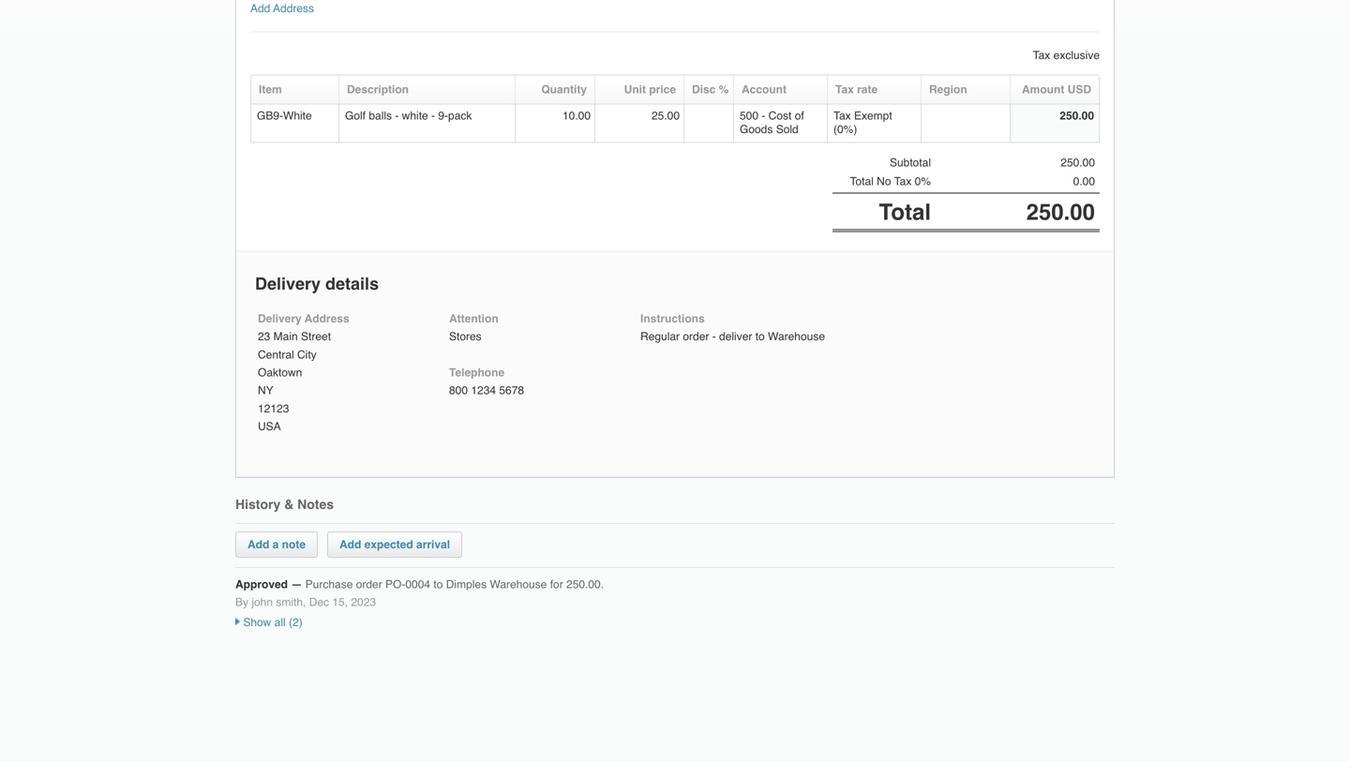 Task type: locate. For each thing, give the bounding box(es) containing it.
0 vertical spatial order
[[683, 330, 709, 343]]

delivery for delivery address 23 main street central city oaktown ny 12123 usa
[[258, 312, 302, 325]]

arrival
[[416, 538, 450, 551]]

central
[[258, 348, 294, 361]]

add expected arrival
[[339, 538, 450, 551]]

-
[[395, 109, 399, 122], [431, 109, 435, 122], [762, 109, 765, 122], [712, 330, 716, 343]]

1 vertical spatial address
[[305, 312, 349, 325]]

warehouse left for
[[490, 578, 547, 591]]

rate
[[857, 83, 878, 96]]

address up item
[[273, 2, 314, 15]]

10.00
[[563, 109, 591, 122]]

disc
[[692, 83, 716, 96]]

street
[[301, 330, 331, 343]]

gb9-
[[257, 109, 283, 122]]

exempt
[[854, 109, 892, 122]]

- left the deliver
[[712, 330, 716, 343]]

1 horizontal spatial order
[[683, 330, 709, 343]]

tax up (0%)
[[834, 109, 851, 122]]

0 vertical spatial address
[[273, 2, 314, 15]]

tax up amount on the top of the page
[[1033, 49, 1050, 62]]

1 vertical spatial warehouse
[[490, 578, 547, 591]]

order down instructions
[[683, 330, 709, 343]]

by
[[235, 596, 248, 609]]

usd
[[1068, 83, 1091, 96]]

account
[[742, 83, 787, 96]]

1 vertical spatial delivery
[[258, 312, 302, 325]]

notes
[[297, 497, 334, 512]]

tax exempt (0%)
[[834, 109, 892, 136]]

oaktown
[[258, 366, 302, 379]]

1 vertical spatial 250.00
[[1061, 156, 1095, 169]]

delivery inside delivery address 23 main street central city oaktown ny 12123 usa
[[258, 312, 302, 325]]

1 vertical spatial order
[[356, 578, 382, 591]]

total down total no tax 0%
[[879, 199, 931, 225]]

attention
[[449, 312, 498, 325]]

- right balls
[[395, 109, 399, 122]]

warehouse
[[768, 330, 825, 343], [490, 578, 547, 591]]

delivery for delivery details
[[255, 274, 321, 294]]

%
[[719, 83, 729, 96]]

add left a
[[248, 538, 269, 551]]

add up item
[[250, 2, 270, 15]]

0 horizontal spatial warehouse
[[490, 578, 547, 591]]

—
[[291, 578, 302, 591]]

1 horizontal spatial to
[[755, 330, 765, 343]]

price
[[649, 83, 676, 96]]

250.00 down 0.00
[[1026, 199, 1095, 225]]

0 vertical spatial to
[[755, 330, 765, 343]]

quantity
[[541, 83, 587, 96]]

add
[[250, 2, 270, 15], [248, 538, 269, 551], [339, 538, 361, 551]]

cost
[[769, 109, 792, 122]]

a
[[273, 538, 279, 551]]

warehouse right the deliver
[[768, 330, 825, 343]]

show
[[243, 616, 271, 629]]

1 horizontal spatial warehouse
[[768, 330, 825, 343]]

subtotal
[[890, 156, 931, 169]]

250.00 for subtotal
[[1061, 156, 1095, 169]]

total left no on the right top
[[850, 175, 874, 188]]

telephone 800 1234 5678
[[449, 366, 524, 397]]

to inside instructions regular order - deliver to warehouse
[[755, 330, 765, 343]]

no
[[877, 175, 891, 188]]

0 vertical spatial delivery
[[255, 274, 321, 294]]

dimples
[[446, 578, 487, 591]]

total no tax 0%
[[850, 175, 931, 188]]

amount
[[1022, 83, 1064, 96]]

details
[[325, 274, 379, 294]]

tax
[[1033, 49, 1050, 62], [835, 83, 854, 96], [834, 109, 851, 122], [894, 175, 912, 188]]

order
[[683, 330, 709, 343], [356, 578, 382, 591]]

regular
[[640, 330, 680, 343]]

total
[[850, 175, 874, 188], [879, 199, 931, 225]]

tax left rate
[[835, 83, 854, 96]]

total for total no tax 0%
[[850, 175, 874, 188]]

1 vertical spatial to
[[434, 578, 443, 591]]

0%
[[915, 175, 931, 188]]

0.00
[[1073, 175, 1095, 188]]

to right the deliver
[[755, 330, 765, 343]]

250.00
[[1060, 109, 1094, 122], [1061, 156, 1095, 169], [1026, 199, 1095, 225]]

12123
[[258, 402, 289, 415]]

add address link
[[250, 2, 314, 15]]

to right 0004
[[434, 578, 443, 591]]

amount usd
[[1022, 83, 1091, 96]]

tax inside tax exempt (0%)
[[834, 109, 851, 122]]

2 vertical spatial 250.00
[[1026, 199, 1095, 225]]

balls
[[369, 109, 392, 122]]

1 vertical spatial total
[[879, 199, 931, 225]]

- left 9-
[[431, 109, 435, 122]]

0 horizontal spatial to
[[434, 578, 443, 591]]

tax rate
[[835, 83, 878, 96]]

add expected arrival button
[[339, 538, 450, 551]]

1 horizontal spatial total
[[879, 199, 931, 225]]

address up street
[[305, 312, 349, 325]]

0 horizontal spatial order
[[356, 578, 382, 591]]

to
[[755, 330, 765, 343], [434, 578, 443, 591]]

(0%)
[[834, 123, 857, 136]]

goods
[[740, 123, 773, 136]]

add for add expected arrival
[[339, 538, 361, 551]]

delivery
[[255, 274, 321, 294], [258, 312, 302, 325]]

0 horizontal spatial total
[[850, 175, 874, 188]]

white
[[402, 109, 428, 122]]

for
[[550, 578, 563, 591]]

0 vertical spatial total
[[850, 175, 874, 188]]

order inside instructions regular order - deliver to warehouse
[[683, 330, 709, 343]]

add left expected on the bottom left of page
[[339, 538, 361, 551]]

0 vertical spatial warehouse
[[768, 330, 825, 343]]

warehouse inside instructions regular order - deliver to warehouse
[[768, 330, 825, 343]]

delivery address 23 main street central city oaktown ny 12123 usa
[[258, 312, 349, 433]]

15,
[[332, 596, 348, 609]]

add address
[[250, 2, 314, 15]]

250.00 down usd
[[1060, 109, 1094, 122]]

order up 2023
[[356, 578, 382, 591]]

address inside delivery address 23 main street central city oaktown ny 12123 usa
[[305, 312, 349, 325]]

- right 500 in the right top of the page
[[762, 109, 765, 122]]

tax right no on the right top
[[894, 175, 912, 188]]

tax for tax exclusive
[[1033, 49, 1050, 62]]

250.00 up 0.00
[[1061, 156, 1095, 169]]

expected
[[364, 538, 413, 551]]

250.00 for total
[[1026, 199, 1095, 225]]

region
[[929, 83, 967, 96]]



Task type: describe. For each thing, give the bounding box(es) containing it.
25.00
[[652, 109, 680, 122]]

all
[[274, 616, 286, 629]]

address for add address
[[273, 2, 314, 15]]

gb9-white
[[257, 109, 312, 122]]

- inside instructions regular order - deliver to warehouse
[[712, 330, 716, 343]]

white
[[283, 109, 312, 122]]

tax exclusive
[[1033, 49, 1100, 62]]

city
[[297, 348, 317, 361]]

add for add a note
[[248, 538, 269, 551]]

stores
[[449, 330, 482, 343]]

exclusive
[[1054, 49, 1100, 62]]

to inside approved — purchase order po-0004 to dimples warehouse for 250.00. by john smith, dec 15, 2023
[[434, 578, 443, 591]]

add for add address
[[250, 2, 270, 15]]

delivery details
[[255, 274, 379, 294]]

1234
[[471, 384, 496, 397]]

main
[[273, 330, 298, 343]]

order inside approved — purchase order po-0004 to dimples warehouse for 250.00. by john smith, dec 15, 2023
[[356, 578, 382, 591]]

golf balls - white - 9-pack
[[345, 109, 472, 122]]

0004
[[405, 578, 430, 591]]

ny
[[258, 384, 273, 397]]

deliver
[[719, 330, 752, 343]]

5678
[[499, 384, 524, 397]]

500
[[740, 109, 759, 122]]

warehouse inside approved — purchase order po-0004 to dimples warehouse for 250.00. by john smith, dec 15, 2023
[[490, 578, 547, 591]]

0 vertical spatial 250.00
[[1060, 109, 1094, 122]]

golf
[[345, 109, 366, 122]]

instructions regular order - deliver to warehouse
[[640, 312, 825, 343]]

&
[[284, 497, 294, 512]]

unit price
[[624, 83, 676, 96]]

address for delivery address 23 main street central city oaktown ny 12123 usa
[[305, 312, 349, 325]]

history & notes
[[235, 497, 334, 512]]

sold
[[776, 123, 799, 136]]

attention stores
[[449, 312, 498, 343]]

500 - cost of goods sold
[[740, 109, 804, 136]]

- inside 500 - cost of goods sold
[[762, 109, 765, 122]]

note
[[282, 538, 306, 551]]

usa
[[258, 420, 281, 433]]

approved — purchase order po-0004 to dimples warehouse for 250.00. by john smith, dec 15, 2023
[[235, 578, 604, 609]]

9-
[[438, 109, 448, 122]]

show all (2)
[[240, 616, 303, 629]]

250.00.
[[566, 578, 604, 591]]

of
[[795, 109, 804, 122]]

john
[[252, 596, 273, 609]]

2023
[[351, 596, 376, 609]]

po-
[[385, 578, 405, 591]]

add a note
[[248, 538, 306, 551]]

tax for tax exempt (0%)
[[834, 109, 851, 122]]

purchase
[[305, 578, 353, 591]]

telephone
[[449, 366, 505, 379]]

description
[[347, 83, 409, 96]]

tax for tax rate
[[835, 83, 854, 96]]

23
[[258, 330, 270, 343]]

unit
[[624, 83, 646, 96]]

smith,
[[276, 596, 306, 609]]

approved
[[235, 578, 288, 591]]

pack
[[448, 109, 472, 122]]

total for total
[[879, 199, 931, 225]]

add a note button
[[248, 538, 306, 551]]

disc %
[[692, 83, 729, 96]]

dec
[[309, 596, 329, 609]]

history
[[235, 497, 281, 512]]

(2)
[[289, 616, 303, 629]]

800
[[449, 384, 468, 397]]

instructions
[[640, 312, 705, 325]]

item
[[259, 83, 282, 96]]



Task type: vqa. For each thing, say whether or not it's contained in the screenshot.


